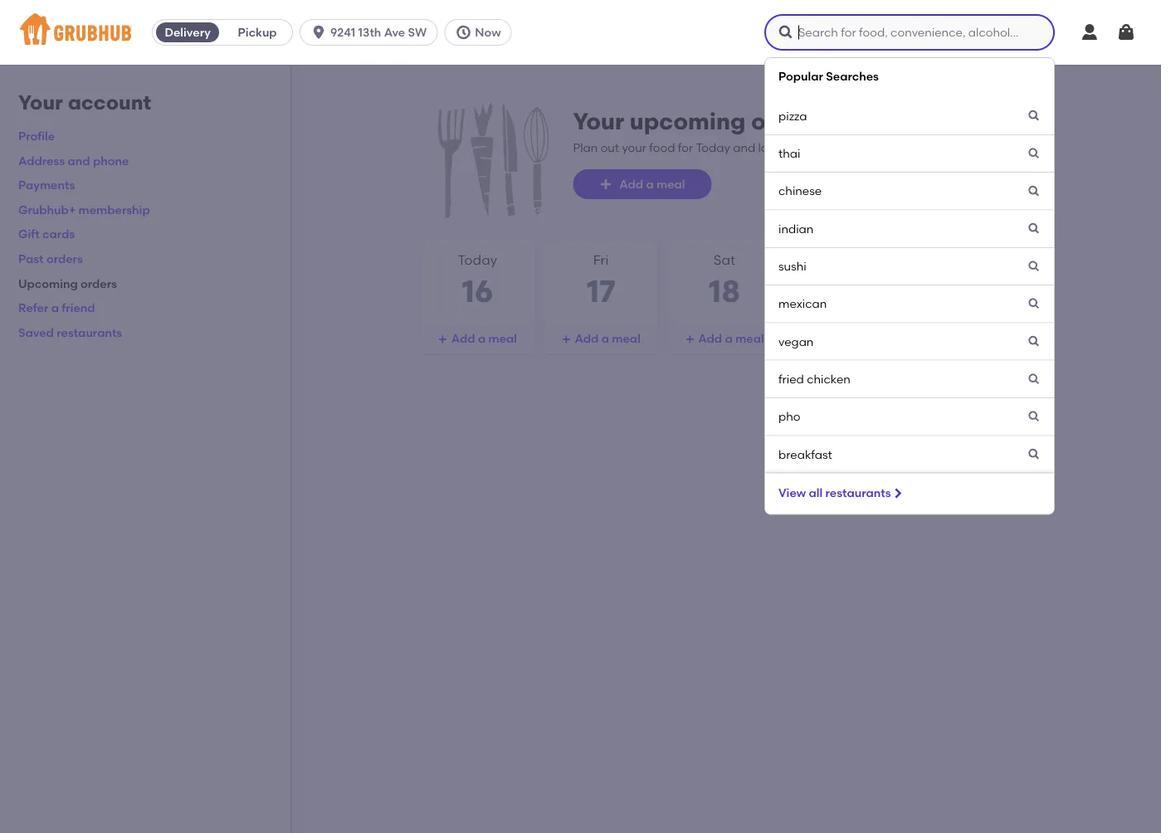 Task type: describe. For each thing, give the bounding box(es) containing it.
19
[[833, 273, 864, 310]]

out
[[601, 141, 620, 155]]

address
[[18, 153, 65, 168]]

add a meal button for 17
[[545, 324, 658, 354]]

address and phone link
[[18, 153, 129, 168]]

popular
[[779, 69, 824, 83]]

pickup
[[238, 25, 277, 39]]

membership
[[79, 203, 150, 217]]

view all restaurants
[[779, 486, 892, 500]]

sat
[[714, 252, 736, 268]]

upcoming orders link
[[18, 276, 117, 290]]

a for 18
[[725, 332, 733, 346]]

a for 16
[[478, 332, 486, 346]]

friend
[[62, 301, 95, 315]]

chinese
[[779, 184, 822, 198]]

payments
[[18, 178, 75, 192]]

grubhub+
[[18, 203, 76, 217]]

add for 16
[[452, 332, 475, 346]]

saved restaurants
[[18, 326, 122, 340]]

refer a friend link
[[18, 301, 95, 315]]

add a meal button for 16
[[421, 324, 534, 354]]

19 button
[[791, 240, 906, 355]]

view
[[779, 486, 807, 500]]

cards
[[42, 227, 75, 241]]

18
[[709, 273, 741, 310]]

popular searches
[[779, 69, 879, 83]]

delivery button
[[153, 19, 223, 46]]

9241
[[331, 25, 356, 39]]

meal for 17
[[612, 332, 641, 346]]

payments link
[[18, 178, 75, 192]]

meal for 18
[[736, 332, 765, 346]]

profile
[[18, 129, 55, 143]]

now
[[475, 25, 501, 39]]

20 button
[[915, 240, 1029, 355]]

week
[[821, 141, 851, 155]]

gift cards link
[[18, 227, 75, 241]]

0 horizontal spatial restaurants
[[57, 326, 122, 340]]

20
[[953, 273, 991, 310]]

add for 18
[[699, 332, 723, 346]]

a down the food
[[646, 177, 654, 191]]

for
[[678, 141, 694, 155]]

9241 13th ave sw button
[[300, 19, 445, 46]]

saved restaurants link
[[18, 326, 122, 340]]

searches
[[827, 69, 879, 83]]

indian
[[779, 222, 814, 236]]

your upcoming orders plan out your food for today and later in the week
[[573, 108, 851, 155]]

past
[[18, 252, 44, 266]]

upcoming
[[630, 108, 746, 135]]

all
[[809, 486, 823, 500]]

add a meal for 16
[[452, 332, 517, 346]]

saved
[[18, 326, 54, 340]]

sw
[[408, 25, 427, 39]]

orders inside your upcoming orders plan out your food for today and later in the week
[[752, 108, 826, 135]]

your
[[622, 141, 647, 155]]

meal down the food
[[657, 177, 686, 191]]

grubhub+ membership
[[18, 203, 150, 217]]

your for upcoming
[[573, 108, 625, 135]]

in
[[787, 141, 797, 155]]

fried chicken
[[779, 372, 851, 386]]

pizza
[[779, 109, 808, 123]]

orders for upcoming orders
[[81, 276, 117, 290]]

pho
[[779, 410, 801, 424]]

grubhub+ membership link
[[18, 203, 150, 217]]

delivery
[[165, 25, 211, 39]]

add a meal down the food
[[620, 177, 686, 191]]



Task type: vqa. For each thing, say whether or not it's contained in the screenshot.
list box
yes



Task type: locate. For each thing, give the bounding box(es) containing it.
restaurants right all
[[826, 486, 892, 500]]

meal left vegan
[[736, 332, 765, 346]]

svg image inside now button
[[455, 24, 472, 41]]

add a meal button down '16'
[[421, 324, 534, 354]]

a down 17
[[602, 332, 610, 346]]

account
[[68, 91, 151, 115]]

refer
[[18, 301, 48, 315]]

2 vertical spatial orders
[[81, 276, 117, 290]]

fri 17
[[587, 252, 616, 310]]

past orders link
[[18, 252, 83, 266]]

today 16
[[458, 252, 498, 310]]

and left phone
[[68, 153, 90, 168]]

svg image
[[1080, 22, 1100, 42], [455, 24, 472, 41], [1028, 222, 1041, 236], [438, 335, 448, 345], [685, 335, 695, 345], [809, 335, 819, 345]]

meal for 16
[[489, 332, 517, 346]]

a down 18
[[725, 332, 733, 346]]

sushi
[[779, 259, 807, 273]]

0 horizontal spatial and
[[68, 153, 90, 168]]

profile link
[[18, 129, 55, 143]]

add down '16'
[[452, 332, 475, 346]]

add
[[620, 177, 644, 191], [452, 332, 475, 346], [575, 332, 599, 346], [699, 332, 723, 346]]

svg image
[[1117, 22, 1137, 42], [311, 24, 327, 41], [778, 24, 795, 41], [1028, 109, 1041, 123], [1028, 147, 1041, 160], [600, 178, 613, 191], [1028, 185, 1041, 198], [1028, 260, 1041, 273], [1028, 298, 1041, 311], [562, 335, 572, 345], [1028, 335, 1041, 348], [1028, 373, 1041, 386], [1028, 410, 1041, 424], [1028, 448, 1041, 461], [892, 487, 905, 500]]

sat 18
[[709, 252, 741, 310]]

list box inside the main navigation navigation
[[765, 57, 1056, 515]]

meal down 17
[[612, 332, 641, 346]]

Search for food, convenience, alcohol... search field
[[765, 14, 1056, 51]]

1 list box from the left
[[0, 57, 1162, 834]]

and left later
[[733, 141, 756, 155]]

a for 17
[[602, 332, 610, 346]]

later
[[759, 141, 785, 155]]

add a meal down 18
[[699, 332, 765, 346]]

add a meal button down "your"
[[573, 169, 712, 199]]

your up profile
[[18, 91, 63, 115]]

add down 18
[[699, 332, 723, 346]]

1 horizontal spatial your
[[573, 108, 625, 135]]

your inside your upcoming orders plan out your food for today and later in the week
[[573, 108, 625, 135]]

orders up in
[[752, 108, 826, 135]]

phone
[[93, 153, 129, 168]]

your up out
[[573, 108, 625, 135]]

svg image inside 9241 13th ave sw button
[[311, 24, 327, 41]]

add down 17
[[575, 332, 599, 346]]

1 horizontal spatial today
[[696, 141, 731, 155]]

address and phone
[[18, 153, 129, 168]]

pickup button
[[223, 19, 292, 46]]

svg image inside list box
[[1028, 222, 1041, 236]]

gift
[[18, 227, 40, 241]]

add a meal button down 18
[[669, 324, 781, 354]]

refer a friend
[[18, 301, 95, 315]]

now button
[[445, 19, 519, 46]]

the
[[800, 141, 819, 155]]

2 list box from the left
[[765, 57, 1056, 515]]

orders for past orders
[[46, 252, 83, 266]]

food
[[650, 141, 676, 155]]

past orders
[[18, 252, 83, 266]]

your account
[[18, 91, 151, 115]]

vegan
[[779, 335, 814, 349]]

ave
[[384, 25, 405, 39]]

0 vertical spatial orders
[[752, 108, 826, 135]]

add a meal for 18
[[699, 332, 765, 346]]

add for 17
[[575, 332, 599, 346]]

restaurants
[[57, 326, 122, 340], [826, 486, 892, 500]]

and inside your upcoming orders plan out your food for today and later in the week
[[733, 141, 756, 155]]

today inside your upcoming orders plan out your food for today and later in the week
[[696, 141, 731, 155]]

add down "your"
[[620, 177, 644, 191]]

add a meal button
[[573, 169, 712, 199], [421, 324, 534, 354], [545, 324, 658, 354], [669, 324, 781, 354]]

upcoming orders
[[18, 276, 117, 290]]

today up '16'
[[458, 252, 498, 268]]

svg image inside 19 button
[[809, 335, 819, 345]]

your for account
[[18, 91, 63, 115]]

13th
[[358, 25, 381, 39]]

1 horizontal spatial and
[[733, 141, 756, 155]]

fri
[[594, 252, 609, 268]]

0 horizontal spatial today
[[458, 252, 498, 268]]

0 vertical spatial restaurants
[[57, 326, 122, 340]]

chicken
[[807, 372, 851, 386]]

1 vertical spatial today
[[458, 252, 498, 268]]

restaurants inside the main navigation navigation
[[826, 486, 892, 500]]

add a meal button for 18
[[669, 324, 781, 354]]

0 vertical spatial today
[[696, 141, 731, 155]]

orders up friend
[[81, 276, 117, 290]]

add a meal button down 17
[[545, 324, 658, 354]]

upcoming
[[18, 276, 78, 290]]

restaurants down friend
[[57, 326, 122, 340]]

today
[[696, 141, 731, 155], [458, 252, 498, 268]]

main navigation navigation
[[0, 0, 1162, 834]]

9241 13th ave sw
[[331, 25, 427, 39]]

mexican
[[779, 297, 827, 311]]

a
[[646, 177, 654, 191], [51, 301, 59, 315], [478, 332, 486, 346], [602, 332, 610, 346], [725, 332, 733, 346]]

today right 'for'
[[696, 141, 731, 155]]

a right refer
[[51, 301, 59, 315]]

meal
[[657, 177, 686, 191], [489, 332, 517, 346], [612, 332, 641, 346], [736, 332, 765, 346]]

16
[[462, 273, 493, 310]]

orders
[[752, 108, 826, 135], [46, 252, 83, 266], [81, 276, 117, 290]]

and
[[733, 141, 756, 155], [68, 153, 90, 168]]

1 vertical spatial restaurants
[[826, 486, 892, 500]]

17
[[587, 273, 616, 310]]

a down '16'
[[478, 332, 486, 346]]

breakfast
[[779, 447, 833, 462]]

thai
[[779, 146, 801, 161]]

fried
[[779, 372, 805, 386]]

1 vertical spatial orders
[[46, 252, 83, 266]]

your
[[18, 91, 63, 115], [573, 108, 625, 135]]

add a meal
[[620, 177, 686, 191], [452, 332, 517, 346], [575, 332, 641, 346], [699, 332, 765, 346]]

add a meal down 17
[[575, 332, 641, 346]]

add a meal down '16'
[[452, 332, 517, 346]]

add a meal for 17
[[575, 332, 641, 346]]

plan
[[573, 141, 598, 155]]

gift cards
[[18, 227, 75, 241]]

orders up upcoming orders link
[[46, 252, 83, 266]]

0 horizontal spatial your
[[18, 91, 63, 115]]

meal down '16'
[[489, 332, 517, 346]]

1 horizontal spatial restaurants
[[826, 486, 892, 500]]

list box
[[0, 57, 1162, 834], [765, 57, 1056, 515]]



